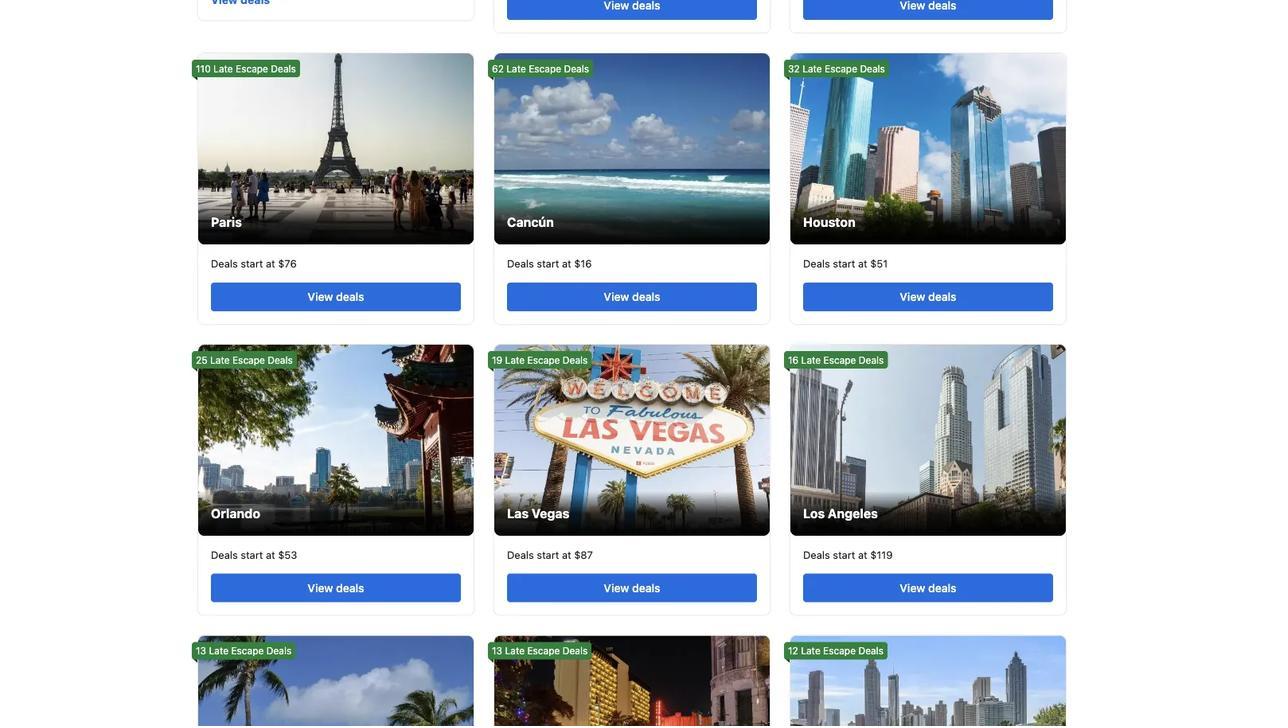 Task type: locate. For each thing, give the bounding box(es) containing it.
escape
[[236, 63, 268, 74], [529, 63, 561, 74], [825, 63, 858, 74], [232, 354, 265, 365], [528, 354, 560, 365], [824, 354, 856, 365], [231, 645, 264, 656], [527, 645, 560, 656], [823, 645, 856, 656]]

110 late escape deals
[[196, 63, 296, 74]]

view deals
[[308, 290, 364, 303], [604, 290, 661, 303], [900, 290, 957, 303], [308, 581, 364, 594], [604, 581, 661, 594]]

view for las vegas
[[604, 581, 629, 594]]

escape for cancún
[[529, 63, 561, 74]]

$16
[[574, 257, 592, 269]]

at for cancún
[[562, 257, 571, 269]]

paris link
[[198, 54, 474, 245]]

0 horizontal spatial 13
[[196, 645, 206, 656]]

at left $16
[[562, 257, 571, 269]]

view
[[308, 290, 333, 303], [604, 290, 629, 303], [900, 290, 926, 303], [308, 581, 333, 594], [604, 581, 629, 594], [900, 581, 926, 594]]

orlando
[[211, 506, 260, 521]]

at left the $87
[[562, 548, 571, 560]]

angeles
[[828, 506, 878, 521]]

view deals link down $53
[[211, 574, 461, 602]]

deals inside deals start at $119 view deals
[[929, 581, 957, 594]]

late
[[213, 63, 233, 74], [507, 63, 526, 74], [803, 63, 822, 74], [210, 354, 230, 365], [505, 354, 525, 365], [801, 354, 821, 365], [209, 645, 229, 656], [505, 645, 525, 656], [801, 645, 821, 656]]

view deals link down $51 on the top of page
[[803, 283, 1053, 311]]

at left $76
[[266, 257, 275, 269]]

view deals link
[[211, 283, 461, 311], [507, 283, 757, 311], [803, 283, 1053, 311], [211, 574, 461, 602], [507, 574, 757, 602], [803, 574, 1053, 602]]

view inside deals start at $119 view deals
[[900, 581, 926, 594]]

paris image
[[198, 54, 474, 245]]

deals start at $16
[[507, 257, 592, 269]]

deals for orlando
[[336, 581, 364, 594]]

19 late escape deals
[[492, 354, 588, 365]]

houston link
[[791, 54, 1066, 245]]

start for houston
[[833, 257, 855, 269]]

start for orlando
[[241, 548, 263, 560]]

view deals for las vegas
[[604, 581, 661, 594]]

start left $76
[[241, 257, 263, 269]]

deals
[[271, 63, 296, 74], [564, 63, 589, 74], [860, 63, 885, 74], [211, 257, 238, 269], [507, 257, 534, 269], [803, 257, 830, 269], [268, 354, 293, 365], [563, 354, 588, 365], [859, 354, 884, 365], [211, 548, 238, 560], [507, 548, 534, 560], [803, 548, 830, 560], [267, 645, 292, 656], [563, 645, 588, 656], [859, 645, 884, 656]]

at for houston
[[858, 257, 868, 269]]

view deals link for los angeles
[[803, 574, 1053, 602]]

deals start at $51
[[803, 257, 888, 269]]

13
[[196, 645, 206, 656], [492, 645, 502, 656]]

start left $16
[[537, 257, 559, 269]]

start left $53
[[241, 548, 263, 560]]

start for las vegas
[[537, 548, 559, 560]]

start left the $87
[[537, 548, 559, 560]]

at for paris
[[266, 257, 275, 269]]

16 late escape deals
[[788, 354, 884, 365]]

view for paris
[[308, 290, 333, 303]]

view deals link down $76
[[211, 283, 461, 311]]

1 horizontal spatial 13
[[492, 645, 502, 656]]

houston image
[[791, 54, 1066, 245]]

at left $119
[[858, 548, 868, 560]]

las vegas link
[[494, 345, 770, 536]]

deals start at $53
[[211, 548, 297, 560]]

$53
[[278, 548, 297, 560]]

start for cancún
[[537, 257, 559, 269]]

$87
[[574, 548, 593, 560]]

start left $51 on the top of page
[[833, 257, 855, 269]]

los angeles
[[803, 506, 878, 521]]

escape for orlando
[[232, 354, 265, 365]]

escape for las vegas
[[528, 354, 560, 365]]

view deals link down the $87
[[507, 574, 757, 602]]

view deals for cancún
[[604, 290, 661, 303]]

start left $119
[[833, 548, 855, 560]]

$119
[[871, 548, 893, 560]]

13 late escape deals
[[196, 645, 292, 656], [492, 645, 588, 656]]

110
[[196, 63, 211, 74]]

1 13 from the left
[[196, 645, 206, 656]]

late for los angeles
[[801, 354, 821, 365]]

at for orlando
[[266, 548, 275, 560]]

view deals link down $16
[[507, 283, 757, 311]]

at inside deals start at $119 view deals
[[858, 548, 868, 560]]

19
[[492, 354, 503, 365]]

las vegas
[[507, 506, 570, 521]]

escape for los angeles
[[824, 354, 856, 365]]

2 13 late escape deals from the left
[[492, 645, 588, 656]]

view for cancún
[[604, 290, 629, 303]]

0 horizontal spatial 13 late escape deals
[[196, 645, 292, 656]]

view deals link for paris
[[211, 283, 461, 311]]

at left $53
[[266, 548, 275, 560]]

view deals for orlando
[[308, 581, 364, 594]]

25
[[196, 354, 208, 365]]

cancún
[[507, 215, 554, 230]]

view deals link down $119
[[803, 574, 1053, 602]]

deals for cancún
[[632, 290, 661, 303]]

at
[[266, 257, 275, 269], [562, 257, 571, 269], [858, 257, 868, 269], [266, 548, 275, 560], [562, 548, 571, 560], [858, 548, 868, 560]]

1 horizontal spatial 13 late escape deals
[[492, 645, 588, 656]]

late for houston
[[803, 63, 822, 74]]

deals inside deals start at $119 view deals
[[803, 548, 830, 560]]

los angeles link
[[791, 345, 1066, 536]]

start
[[241, 257, 263, 269], [537, 257, 559, 269], [833, 257, 855, 269], [241, 548, 263, 560], [537, 548, 559, 560], [833, 548, 855, 560]]

deals
[[336, 290, 364, 303], [632, 290, 661, 303], [929, 290, 957, 303], [336, 581, 364, 594], [632, 581, 661, 594], [929, 581, 957, 594]]

at left $51 on the top of page
[[858, 257, 868, 269]]

$51
[[871, 257, 888, 269]]

las vegas image
[[494, 345, 770, 536]]

start for paris
[[241, 257, 263, 269]]

view deals for houston
[[900, 290, 957, 303]]



Task type: describe. For each thing, give the bounding box(es) containing it.
late for las vegas
[[505, 354, 525, 365]]

deals for houston
[[929, 290, 957, 303]]

deals start at $76
[[211, 257, 297, 269]]

escape for houston
[[825, 63, 858, 74]]

at for las vegas
[[562, 548, 571, 560]]

los
[[803, 506, 825, 521]]

12 late escape deals
[[788, 645, 884, 656]]

32 late escape deals
[[788, 63, 885, 74]]

62
[[492, 63, 504, 74]]

25 late escape deals
[[196, 354, 293, 365]]

deals start at $119 view deals
[[803, 548, 957, 594]]

view deals link for cancún
[[507, 283, 757, 311]]

cancún image
[[494, 54, 770, 245]]

view deals for paris
[[308, 290, 364, 303]]

late for orlando
[[210, 354, 230, 365]]

deals for las vegas
[[632, 581, 661, 594]]

view deals link for las vegas
[[507, 574, 757, 602]]

orlando link
[[198, 345, 474, 536]]

view for orlando
[[308, 581, 333, 594]]

escape for paris
[[236, 63, 268, 74]]

late for paris
[[213, 63, 233, 74]]

view for houston
[[900, 290, 926, 303]]

las
[[507, 506, 529, 521]]

orlando image
[[198, 345, 474, 536]]

start inside deals start at $119 view deals
[[833, 548, 855, 560]]

cancún link
[[494, 54, 770, 245]]

view deals link for houston
[[803, 283, 1053, 311]]

1 13 late escape deals from the left
[[196, 645, 292, 656]]

62 late escape deals
[[492, 63, 589, 74]]

32
[[788, 63, 800, 74]]

16
[[788, 354, 799, 365]]

deals start at $87
[[507, 548, 593, 560]]

2 13 from the left
[[492, 645, 502, 656]]

houston
[[803, 215, 856, 230]]

paris
[[211, 215, 242, 230]]

view deals link for orlando
[[211, 574, 461, 602]]

vegas
[[532, 506, 570, 521]]

los angeles image
[[791, 345, 1066, 536]]

$76
[[278, 257, 297, 269]]

late for cancún
[[507, 63, 526, 74]]

deals for paris
[[336, 290, 364, 303]]

12
[[788, 645, 798, 656]]



Task type: vqa. For each thing, say whether or not it's contained in the screenshot.
barcode
no



